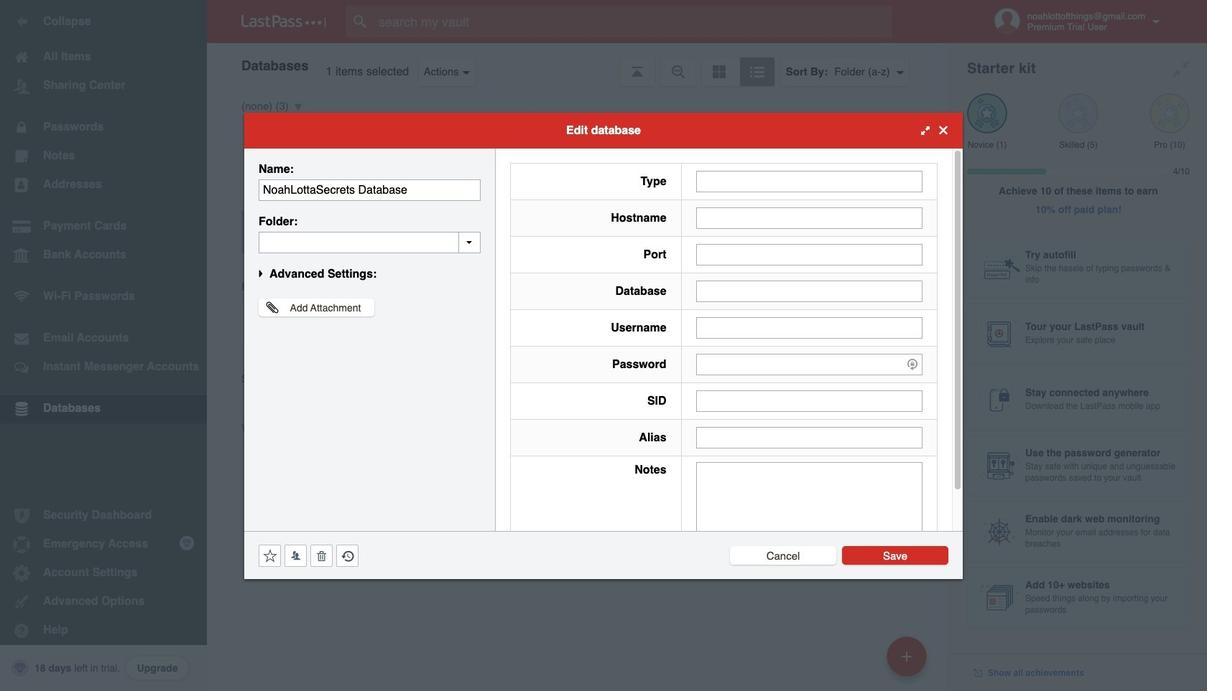 Task type: vqa. For each thing, say whether or not it's contained in the screenshot.
dialog
yes



Task type: locate. For each thing, give the bounding box(es) containing it.
main navigation navigation
[[0, 0, 207, 692]]

None text field
[[259, 179, 481, 201], [259, 232, 481, 253], [696, 317, 923, 339], [696, 390, 923, 412], [696, 462, 923, 551], [259, 179, 481, 201], [259, 232, 481, 253], [696, 317, 923, 339], [696, 390, 923, 412], [696, 462, 923, 551]]

search my vault text field
[[346, 6, 920, 37]]

None password field
[[696, 354, 923, 375]]

dialog
[[244, 112, 963, 579]]

None text field
[[696, 171, 923, 192], [696, 207, 923, 229], [696, 244, 923, 265], [696, 281, 923, 302], [696, 427, 923, 449], [696, 171, 923, 192], [696, 207, 923, 229], [696, 244, 923, 265], [696, 281, 923, 302], [696, 427, 923, 449]]



Task type: describe. For each thing, give the bounding box(es) containing it.
vault options navigation
[[207, 43, 950, 86]]

Search search field
[[346, 6, 920, 37]]

new item navigation
[[882, 633, 935, 692]]

new item image
[[902, 652, 912, 662]]

lastpass image
[[241, 15, 326, 28]]



